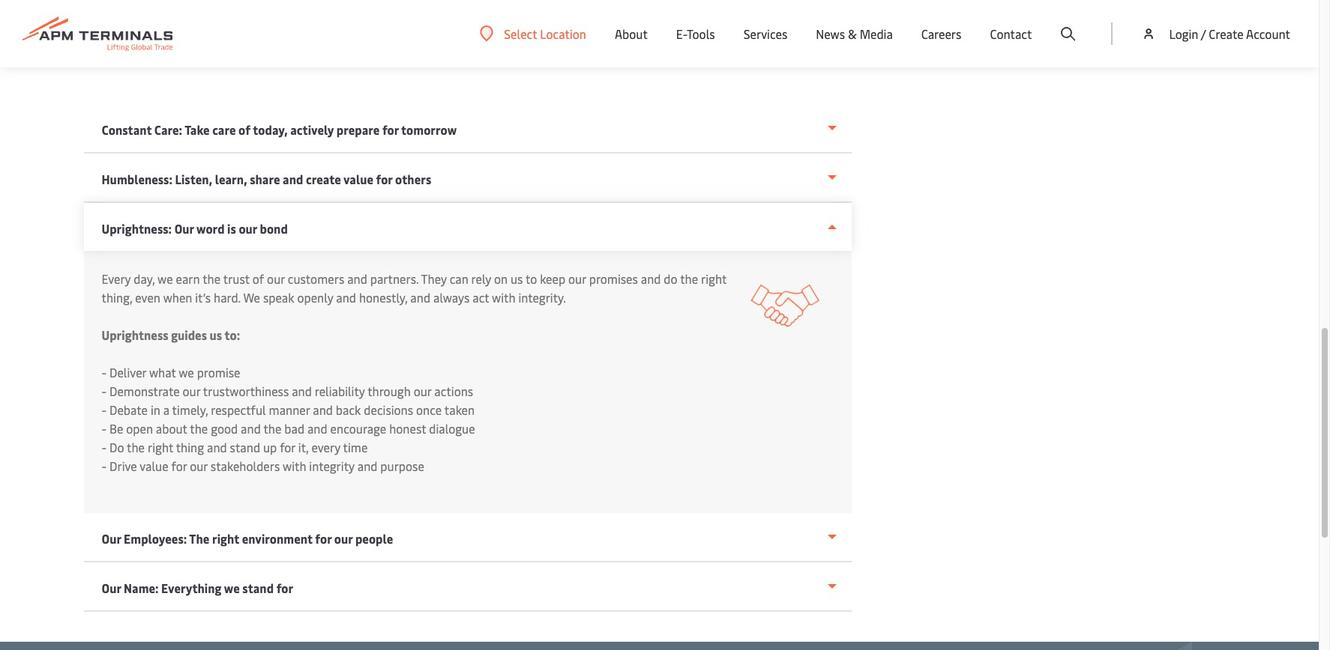 Task type: locate. For each thing, give the bounding box(es) containing it.
through
[[368, 383, 411, 400]]

with
[[492, 289, 516, 306], [283, 458, 306, 475]]

and
[[283, 171, 303, 187], [347, 271, 367, 287], [641, 271, 661, 287], [336, 289, 356, 306], [410, 289, 431, 306], [292, 383, 312, 400], [313, 402, 333, 418], [241, 421, 261, 437], [307, 421, 327, 437], [207, 439, 227, 456], [358, 458, 378, 475]]

and right openly on the left
[[336, 289, 356, 306]]

our right is
[[239, 220, 257, 237]]

2 vertical spatial right
[[212, 531, 239, 547]]

our up "speak"
[[267, 271, 285, 287]]

right inside dropdown button
[[212, 531, 239, 547]]

of up we on the left
[[253, 271, 264, 287]]

customers
[[288, 271, 344, 287]]

1 vertical spatial stand
[[242, 580, 274, 597]]

us left to
[[511, 271, 523, 287]]

create
[[1209, 25, 1244, 42]]

about button
[[615, 0, 648, 67]]

purpose
[[380, 458, 424, 475]]

- left deliver
[[102, 364, 107, 381]]

select location
[[504, 25, 586, 42]]

2 horizontal spatial right
[[701, 271, 727, 287]]

our name: everything we stand for button
[[84, 563, 852, 613]]

5 - from the top
[[102, 439, 107, 456]]

select location button
[[480, 25, 586, 42]]

stand down our employees: the right environment for our people
[[242, 580, 274, 597]]

0 horizontal spatial with
[[283, 458, 306, 475]]

we right 'day,'
[[158, 271, 173, 287]]

1 horizontal spatial with
[[492, 289, 516, 306]]

thing
[[176, 439, 204, 456]]

and down the respectful
[[241, 421, 261, 437]]

day,
[[134, 271, 155, 287]]

we inside dropdown button
[[224, 580, 240, 597]]

rely
[[471, 271, 491, 287]]

0 vertical spatial with
[[492, 289, 516, 306]]

timely,
[[172, 402, 208, 418]]

and right share
[[283, 171, 303, 187]]

4 - from the top
[[102, 421, 107, 437]]

1 - from the top
[[102, 364, 107, 381]]

values
[[131, 37, 209, 73]]

1 vertical spatial value
[[140, 458, 168, 475]]

our up timely,
[[183, 383, 200, 400]]

0 vertical spatial us
[[511, 271, 523, 287]]

dialogue
[[429, 421, 475, 437]]

uprightness image
[[749, 270, 822, 343]]

care
[[212, 121, 236, 138]]

1 vertical spatial we
[[179, 364, 194, 381]]

our inside dropdown button
[[102, 580, 121, 597]]

- left debate
[[102, 402, 107, 418]]

6 - from the top
[[102, 458, 107, 475]]

we for everything
[[224, 580, 240, 597]]

the down timely,
[[190, 421, 208, 437]]

we for what
[[179, 364, 194, 381]]

value inside dropdown button
[[343, 171, 373, 187]]

- left drive
[[102, 458, 107, 475]]

even
[[135, 289, 160, 306]]

our
[[239, 220, 257, 237], [267, 271, 285, 287], [568, 271, 586, 287], [183, 383, 200, 400], [414, 383, 432, 400], [190, 458, 208, 475], [334, 531, 353, 547]]

0 horizontal spatial us
[[210, 327, 222, 343]]

1 horizontal spatial right
[[212, 531, 239, 547]]

uprightness
[[102, 327, 168, 343]]

and down time
[[358, 458, 378, 475]]

0 horizontal spatial we
[[158, 271, 173, 287]]

right right 'do'
[[701, 271, 727, 287]]

uprightness: our word is our bond
[[102, 220, 288, 237]]

name:
[[124, 580, 159, 597]]

our left values
[[84, 37, 125, 73]]

0 vertical spatial value
[[343, 171, 373, 187]]

us
[[511, 271, 523, 287], [210, 327, 222, 343]]

the up it's
[[203, 271, 221, 287]]

the up up
[[264, 421, 282, 437]]

2 vertical spatial we
[[224, 580, 240, 597]]

uprightness guides us to:
[[102, 327, 240, 343]]

uprightness: our word is our bond element
[[84, 251, 852, 514]]

2 horizontal spatial we
[[224, 580, 240, 597]]

time
[[343, 439, 368, 456]]

- left demonstrate
[[102, 383, 107, 400]]

for right environment
[[315, 531, 332, 547]]

0 vertical spatial we
[[158, 271, 173, 287]]

right right the
[[212, 531, 239, 547]]

contact button
[[990, 0, 1032, 67]]

stand inside dropdown button
[[242, 580, 274, 597]]

with down 'on'
[[492, 289, 516, 306]]

care:
[[154, 121, 182, 138]]

1 vertical spatial of
[[253, 271, 264, 287]]

e-
[[676, 25, 687, 42]]

value
[[343, 171, 373, 187], [140, 458, 168, 475]]

open
[[126, 421, 153, 437]]

-
[[102, 364, 107, 381], [102, 383, 107, 400], [102, 402, 107, 418], [102, 421, 107, 437], [102, 439, 107, 456], [102, 458, 107, 475]]

- left do
[[102, 439, 107, 456]]

stand up stakeholders
[[230, 439, 260, 456]]

- left be
[[102, 421, 107, 437]]

1 horizontal spatial we
[[179, 364, 194, 381]]

location
[[540, 25, 586, 42]]

and up honestly,
[[347, 271, 367, 287]]

a
[[163, 402, 169, 418]]

we
[[158, 271, 173, 287], [179, 364, 194, 381], [224, 580, 240, 597]]

0 horizontal spatial value
[[140, 458, 168, 475]]

integrity.
[[518, 289, 566, 306]]

0 horizontal spatial of
[[239, 121, 250, 138]]

we inside - deliver what we promise - demonstrate our trustworthiness and reliability through our actions - debate in a timely, respectful manner and back decisions once taken - be open about the good and the bad and encourage honest dialogue - do the right thing and stand up for it, every time - drive value for our stakeholders with integrity and purpose
[[179, 364, 194, 381]]

news
[[816, 25, 845, 42]]

and down reliability
[[313, 402, 333, 418]]

partners.
[[370, 271, 419, 287]]

we right what
[[179, 364, 194, 381]]

constant care: take care of today, actively prepare for tomorrow button
[[84, 104, 852, 154]]

select
[[504, 25, 537, 42]]

our left name:
[[102, 580, 121, 597]]

0 vertical spatial right
[[701, 271, 727, 287]]

demonstrate
[[109, 383, 180, 400]]

promise
[[197, 364, 240, 381]]

1 vertical spatial right
[[148, 439, 173, 456]]

we right everything on the bottom left
[[224, 580, 240, 597]]

value right drive
[[140, 458, 168, 475]]

0 vertical spatial of
[[239, 121, 250, 138]]

1 horizontal spatial of
[[253, 271, 264, 287]]

take
[[185, 121, 210, 138]]

for left others
[[376, 171, 393, 187]]

stand
[[230, 439, 260, 456], [242, 580, 274, 597]]

for right prepare at the left top of the page
[[382, 121, 399, 138]]

careers button
[[922, 0, 962, 67]]

for down environment
[[276, 580, 293, 597]]

of right care
[[239, 121, 250, 138]]

0 vertical spatial stand
[[230, 439, 260, 456]]

prepare
[[337, 121, 380, 138]]

our left word
[[174, 220, 194, 237]]

about
[[615, 25, 648, 42]]

for inside the humbleness: listen, learn, share and create value for others dropdown button
[[376, 171, 393, 187]]

value right the create
[[343, 171, 373, 187]]

constant care: take care of today, actively prepare for tomorrow
[[102, 121, 457, 138]]

1 horizontal spatial value
[[343, 171, 373, 187]]

every
[[102, 271, 131, 287]]

1 vertical spatial with
[[283, 458, 306, 475]]

our up once
[[414, 383, 432, 400]]

the right 'do'
[[680, 271, 698, 287]]

and up manner on the bottom of page
[[292, 383, 312, 400]]

decisions
[[364, 402, 413, 418]]

right down about
[[148, 439, 173, 456]]

the
[[203, 271, 221, 287], [680, 271, 698, 287], [190, 421, 208, 437], [264, 421, 282, 437], [127, 439, 145, 456]]

to
[[526, 271, 537, 287]]

hard.
[[214, 289, 241, 306]]

it,
[[298, 439, 309, 456]]

right
[[701, 271, 727, 287], [148, 439, 173, 456], [212, 531, 239, 547]]

can
[[450, 271, 468, 287]]

environment
[[242, 531, 313, 547]]

0 horizontal spatial right
[[148, 439, 173, 456]]

to:
[[225, 327, 240, 343]]

for
[[382, 121, 399, 138], [376, 171, 393, 187], [280, 439, 295, 456], [171, 458, 187, 475], [315, 531, 332, 547], [276, 580, 293, 597]]

with down it,
[[283, 458, 306, 475]]

for inside "our employees: the right environment for our people" dropdown button
[[315, 531, 332, 547]]

they
[[421, 271, 447, 287]]

our
[[84, 37, 125, 73], [174, 220, 194, 237], [102, 531, 121, 547], [102, 580, 121, 597]]

1 horizontal spatial us
[[511, 271, 523, 287]]

right inside every day, we earn the trust of our customers and partners. they can rely on us to keep our promises and do the right thing, even when it's hard. we speak openly and honestly, and always act with integrity.
[[701, 271, 727, 287]]

today,
[[253, 121, 288, 138]]

us left to:
[[210, 327, 222, 343]]

our left employees:
[[102, 531, 121, 547]]

do
[[664, 271, 678, 287]]



Task type: vqa. For each thing, say whether or not it's contained in the screenshot.
2nd SERVICE from the right
no



Task type: describe. For each thing, give the bounding box(es) containing it.
tomorrow
[[401, 121, 457, 138]]

encourage
[[330, 421, 386, 437]]

honest
[[389, 421, 426, 437]]

people
[[355, 531, 393, 547]]

do
[[109, 439, 124, 456]]

3 - from the top
[[102, 402, 107, 418]]

act
[[473, 289, 489, 306]]

thing,
[[102, 289, 132, 306]]

2 - from the top
[[102, 383, 107, 400]]

trustworthiness
[[203, 383, 289, 400]]

always
[[433, 289, 470, 306]]

us inside every day, we earn the trust of our customers and partners. they can rely on us to keep our promises and do the right thing, even when it's hard. we speak openly and honestly, and always act with integrity.
[[511, 271, 523, 287]]

our for name:
[[102, 580, 121, 597]]

integrity
[[309, 458, 355, 475]]

earn
[[176, 271, 200, 287]]

with inside - deliver what we promise - demonstrate our trustworthiness and reliability through our actions - debate in a timely, respectful manner and back decisions once taken - be open about the good and the bad and encourage honest dialogue - do the right thing and stand up for it, every time - drive value for our stakeholders with integrity and purpose
[[283, 458, 306, 475]]

be
[[109, 421, 123, 437]]

humbleness: listen, learn, share and create value for others button
[[84, 154, 852, 203]]

is
[[227, 220, 236, 237]]

debate
[[109, 402, 148, 418]]

listen,
[[175, 171, 212, 187]]

good
[[211, 421, 238, 437]]

services button
[[744, 0, 788, 67]]

and down 'they'
[[410, 289, 431, 306]]

deliver
[[109, 364, 146, 381]]

/
[[1201, 25, 1206, 42]]

bad
[[284, 421, 305, 437]]

actively
[[290, 121, 334, 138]]

login / create account link
[[1142, 0, 1291, 67]]

others
[[395, 171, 431, 187]]

our for values
[[84, 37, 125, 73]]

humbleness:
[[102, 171, 172, 187]]

services
[[744, 25, 788, 42]]

our down thing
[[190, 458, 208, 475]]

we
[[243, 289, 260, 306]]

back
[[336, 402, 361, 418]]

the
[[189, 531, 209, 547]]

every day, we earn the trust of our customers and partners. they can rely on us to keep our promises and do the right thing, even when it's hard. we speak openly and honestly, and always act with integrity.
[[102, 271, 727, 306]]

uprightness: our word is our bond button
[[84, 203, 852, 251]]

- deliver what we promise - demonstrate our trustworthiness and reliability through our actions - debate in a timely, respectful manner and back decisions once taken - be open about the good and the bad and encourage honest dialogue - do the right thing and stand up for it, every time - drive value for our stakeholders with integrity and purpose
[[102, 364, 475, 475]]

our right the keep at the top left of the page
[[568, 271, 586, 287]]

guides
[[171, 327, 207, 343]]

actions
[[434, 383, 473, 400]]

for down thing
[[171, 458, 187, 475]]

openly
[[297, 289, 333, 306]]

and left 'do'
[[641, 271, 661, 287]]

for inside constant care: take care of today, actively prepare for tomorrow 'dropdown button'
[[382, 121, 399, 138]]

and inside dropdown button
[[283, 171, 303, 187]]

manner
[[269, 402, 310, 418]]

our for employees:
[[102, 531, 121, 547]]

stakeholders
[[211, 458, 280, 475]]

up
[[263, 439, 277, 456]]

our employees: the right environment for our people
[[102, 531, 393, 547]]

bond
[[260, 220, 288, 237]]

e-tools button
[[676, 0, 715, 67]]

our values
[[84, 37, 209, 73]]

&
[[848, 25, 857, 42]]

login
[[1169, 25, 1199, 42]]

the right do
[[127, 439, 145, 456]]

once
[[416, 402, 442, 418]]

contact
[[990, 25, 1032, 42]]

our left people
[[334, 531, 353, 547]]

stand inside - deliver what we promise - demonstrate our trustworthiness and reliability through our actions - debate in a timely, respectful manner and back decisions once taken - be open about the good and the bad and encourage honest dialogue - do the right thing and stand up for it, every time - drive value for our stakeholders with integrity and purpose
[[230, 439, 260, 456]]

and down good
[[207, 439, 227, 456]]

media
[[860, 25, 893, 42]]

for inside our name: everything we stand for dropdown button
[[276, 580, 293, 597]]

humbleness: listen, learn, share and create value for others
[[102, 171, 431, 187]]

keep
[[540, 271, 566, 287]]

every
[[312, 439, 340, 456]]

on
[[494, 271, 508, 287]]

of inside 'dropdown button'
[[239, 121, 250, 138]]

for left it,
[[280, 439, 295, 456]]

everything
[[161, 580, 222, 597]]

promises
[[589, 271, 638, 287]]

uprightness:
[[102, 220, 172, 237]]

drive
[[109, 458, 137, 475]]

tools
[[687, 25, 715, 42]]

what
[[149, 364, 176, 381]]

our employees: the right environment for our people button
[[84, 514, 852, 563]]

we inside every day, we earn the trust of our customers and partners. they can rely on us to keep our promises and do the right thing, even when it's hard. we speak openly and honestly, and always act with integrity.
[[158, 271, 173, 287]]

taken
[[445, 402, 475, 418]]

and up every
[[307, 421, 327, 437]]

value inside - deliver what we promise - demonstrate our trustworthiness and reliability through our actions - debate in a timely, respectful manner and back decisions once taken - be open about the good and the bad and encourage honest dialogue - do the right thing and stand up for it, every time - drive value for our stakeholders with integrity and purpose
[[140, 458, 168, 475]]

learn,
[[215, 171, 247, 187]]

1 vertical spatial us
[[210, 327, 222, 343]]

news & media
[[816, 25, 893, 42]]

news & media button
[[816, 0, 893, 67]]

right inside - deliver what we promise - demonstrate our trustworthiness and reliability through our actions - debate in a timely, respectful manner and back decisions once taken - be open about the good and the bad and encourage honest dialogue - do the right thing and stand up for it, every time - drive value for our stakeholders with integrity and purpose
[[148, 439, 173, 456]]

of inside every day, we earn the trust of our customers and partners. they can rely on us to keep our promises and do the right thing, even when it's hard. we speak openly and honestly, and always act with integrity.
[[253, 271, 264, 287]]

when
[[163, 289, 192, 306]]

careers
[[922, 25, 962, 42]]

with inside every day, we earn the trust of our customers and partners. they can rely on us to keep our promises and do the right thing, even when it's hard. we speak openly and honestly, and always act with integrity.
[[492, 289, 516, 306]]

e-tools
[[676, 25, 715, 42]]

create
[[306, 171, 341, 187]]

word
[[197, 220, 225, 237]]

it's
[[195, 289, 211, 306]]

about
[[156, 421, 187, 437]]

reliability
[[315, 383, 365, 400]]

respectful
[[211, 402, 266, 418]]

share
[[250, 171, 280, 187]]

account
[[1246, 25, 1291, 42]]



